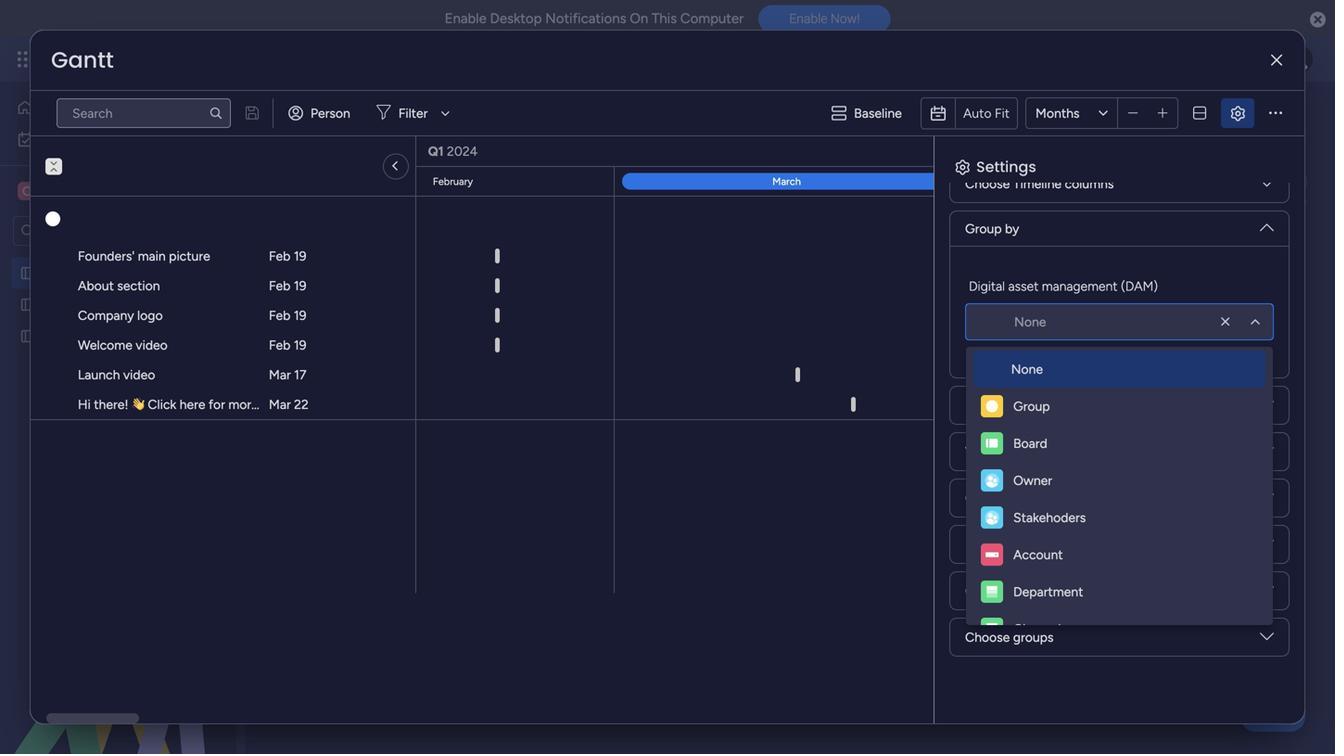 Task type: locate. For each thing, give the bounding box(es) containing it.
creative
[[43, 182, 100, 200], [44, 297, 93, 313]]

19 for welcome video
[[294, 337, 307, 353]]

section
[[117, 278, 160, 294]]

2 19 from the top
[[294, 278, 307, 294]]

1 mar from the top
[[269, 367, 291, 383]]

list box containing digital asset management (dam)
[[0, 254, 236, 602]]

2 public board image from the top
[[19, 327, 37, 345]]

None search field
[[57, 98, 231, 128]]

feb for founders' main picture
[[269, 248, 291, 264]]

2 feb 19 from the top
[[269, 278, 307, 294]]

digital asset management (dam) inside list box
[[44, 265, 235, 281]]

group up "board"
[[1014, 398, 1050, 414]]

workload
[[434, 174, 488, 190]]

1 19 from the top
[[294, 248, 307, 264]]

4 19 from the top
[[294, 337, 307, 353]]

digital inside heading
[[969, 278, 1005, 294]]

enable left desktop
[[445, 10, 487, 27]]

department
[[1014, 584, 1084, 600]]

1 vertical spatial by
[[1000, 397, 1014, 413]]

john smith image
[[1284, 45, 1313, 74]]

4 feb 19 from the top
[[269, 337, 307, 353]]

digital asset management (dam) down founders' main picture
[[44, 265, 235, 281]]

2 enable from the left
[[789, 11, 828, 26]]

1 horizontal spatial enable
[[789, 11, 828, 26]]

add view image
[[851, 175, 859, 189]]

management inside heading
[[1042, 278, 1118, 294]]

creative requests
[[44, 297, 146, 313]]

months
[[1036, 105, 1080, 121]]

v2 collapse down image
[[45, 152, 62, 164]]

docs
[[711, 174, 740, 190]]

1 vertical spatial public board image
[[19, 327, 37, 345]]

1 vertical spatial video
[[123, 367, 155, 383]]

enable desktop notifications on this computer
[[445, 10, 744, 27]]

1 horizontal spatial management
[[468, 96, 671, 137]]

digital right public board image
[[44, 265, 81, 281]]

view right 'files'
[[797, 174, 827, 190]]

2 horizontal spatial asset
[[1009, 278, 1039, 294]]

feb 19 for company logo
[[269, 307, 307, 323]]

none
[[1015, 314, 1047, 330], [1011, 361, 1043, 377]]

by for color by
[[1000, 583, 1015, 599]]

digital up learn
[[282, 96, 375, 137]]

1 vertical spatial more
[[228, 396, 259, 412]]

0 horizontal spatial digital
[[44, 265, 81, 281]]

arrow down image
[[434, 102, 457, 124]]

v2 collapse up image
[[45, 165, 62, 177]]

filter board by person image
[[603, 222, 633, 240]]

auto fit
[[963, 105, 1010, 121]]

1 feb 19 from the top
[[269, 248, 307, 264]]

enable
[[445, 10, 487, 27], [789, 11, 828, 26]]

0 vertical spatial view
[[797, 174, 827, 190]]

enable left now!
[[789, 11, 828, 26]]

public board image left website
[[19, 327, 37, 345]]

creative for creative requests
[[44, 297, 93, 313]]

list box
[[0, 254, 236, 602]]

v2 split view image
[[1194, 106, 1207, 120]]

asset for the digital asset management (dam) group
[[1009, 278, 1039, 294]]

3 dapulse dropdown down arrow image from the top
[[1260, 398, 1274, 419]]

view down label
[[965, 444, 995, 460]]

0 vertical spatial creative
[[43, 182, 100, 200]]

mar 17
[[269, 367, 306, 383]]

public board image for website homepage redesign
[[19, 327, 37, 345]]

digital asset management (dam) group
[[965, 276, 1274, 340]]

0 vertical spatial public board image
[[19, 296, 37, 313]]

2 choose from the top
[[965, 629, 1010, 645]]

by right color
[[1000, 583, 1015, 599]]

video down "logo"
[[136, 337, 168, 353]]

1 horizontal spatial group
[[1014, 398, 1050, 414]]

asset down group by
[[1009, 278, 1039, 294]]

1 vertical spatial mar
[[269, 396, 291, 412]]

1 dapulse dropdown down arrow image from the top
[[1260, 176, 1274, 197]]

3 19 from the top
[[294, 307, 307, 323]]

picture
[[169, 248, 210, 264]]

2 dapulse dropdown down arrow image from the top
[[1260, 213, 1274, 234]]

creative up website
[[44, 297, 93, 313]]

17
[[294, 367, 306, 383]]

0 vertical spatial by
[[1005, 221, 1020, 236]]

gantt
[[51, 45, 114, 76]]

dapulse close image
[[1311, 11, 1326, 30]]

1 vertical spatial view
[[965, 444, 995, 460]]

of
[[466, 141, 478, 156]]

1 vertical spatial creative
[[44, 297, 93, 313]]

0 vertical spatial video
[[136, 337, 168, 353]]

1 feb from the top
[[269, 248, 291, 264]]

asset up package at the left top of page
[[382, 96, 461, 137]]

company
[[78, 307, 134, 323]]

online
[[670, 174, 708, 190]]

feb for about section
[[269, 278, 291, 294]]

settings
[[977, 156, 1037, 177], [998, 444, 1047, 460]]

Filter dashboard by text search field
[[57, 98, 231, 128]]

1 horizontal spatial more
[[319, 141, 349, 156]]

group by
[[965, 221, 1020, 236]]

0 horizontal spatial more
[[228, 396, 259, 412]]

website
[[44, 328, 91, 344]]

asset inside heading
[[1009, 278, 1039, 294]]

by right label
[[1000, 397, 1014, 413]]

my
[[43, 131, 60, 147]]

by down integrate
[[1005, 221, 1020, 236]]

label by
[[965, 397, 1014, 413]]

(dam) inside heading
[[1121, 278, 1158, 294]]

group for group by
[[965, 221, 1002, 236]]

creative down v2 collapse up icon
[[43, 182, 100, 200]]

public board image down public board image
[[19, 296, 37, 313]]

mar
[[269, 367, 291, 383], [269, 396, 291, 412]]

digital down group by
[[969, 278, 1005, 294]]

0 vertical spatial none
[[1015, 314, 1047, 330]]

2 mar from the top
[[269, 396, 291, 412]]

0 vertical spatial mar
[[269, 367, 291, 383]]

team workload button
[[385, 167, 502, 197]]

0 horizontal spatial group
[[965, 221, 1002, 236]]

2 horizontal spatial (dam)
[[1121, 278, 1158, 294]]

0 vertical spatial choose
[[965, 176, 1010, 192]]

digital asset management (dam) inside group
[[969, 278, 1158, 294]]

Search in workspace field
[[39, 220, 155, 242]]

person
[[311, 105, 350, 121]]

columns
[[1065, 176, 1114, 192]]

dapulse dropdown down arrow image for critical path
[[1260, 491, 1274, 511]]

management for the digital asset management (dam) group
[[1042, 278, 1118, 294]]

account
[[1014, 547, 1063, 562]]

public board image
[[19, 296, 37, 313], [19, 327, 37, 345]]

settings down fit
[[977, 156, 1037, 177]]

select product image
[[17, 50, 35, 69]]

collaborative whiteboard online docs
[[516, 174, 740, 190]]

february
[[433, 175, 473, 188]]

dapulse dropdown down arrow image for choose timeline columns
[[1260, 176, 1274, 197]]

homepage
[[94, 328, 156, 344]]

enable inside button
[[789, 11, 828, 26]]

mar left the 22 at the left
[[269, 396, 291, 412]]

dapulse dropdown down arrow image
[[1260, 537, 1274, 558]]

view settings
[[965, 444, 1047, 460]]

dapulse dropdown down arrow image for choose groups
[[1260, 630, 1274, 651]]

settings up owner
[[998, 444, 1047, 460]]

none inside the digital asset management (dam) group
[[1015, 314, 1047, 330]]

learn
[[284, 141, 316, 156]]

choose left groups
[[965, 629, 1010, 645]]

help
[[1257, 707, 1290, 726]]

group down choose timeline columns
[[965, 221, 1002, 236]]

0 vertical spatial more
[[319, 141, 349, 156]]

files view
[[768, 174, 827, 190]]

1 choose from the top
[[965, 176, 1010, 192]]

dapulse dropdown down arrow image for color by
[[1260, 583, 1274, 604]]

0 horizontal spatial enable
[[445, 10, 487, 27]]

march
[[773, 175, 801, 188]]

none down digital asset management (dam) heading
[[1015, 314, 1047, 330]]

my work option
[[11, 124, 225, 154]]

3 feb from the top
[[269, 307, 291, 323]]

4 dapulse dropdown down arrow image from the top
[[1260, 444, 1274, 465]]

5 dapulse dropdown down arrow image from the top
[[1260, 491, 1274, 511]]

my work
[[43, 131, 92, 147]]

more inside button
[[319, 141, 349, 156]]

1 horizontal spatial (dam)
[[679, 96, 774, 137]]

digital
[[282, 96, 375, 137], [44, 265, 81, 281], [969, 278, 1005, 294]]

group for group
[[1014, 398, 1050, 414]]

invite / 1 button
[[1179, 102, 1271, 132]]

fit
[[995, 105, 1010, 121]]

critical
[[965, 490, 1007, 506]]

2 feb from the top
[[269, 278, 291, 294]]

1 public board image from the top
[[19, 296, 37, 313]]

digital asset management (dam) up learn more about this package of templates here: https://youtu.be/9x6_kyyrn_e
[[282, 96, 774, 137]]

dapulse x slim image
[[1271, 54, 1283, 67]]

2 horizontal spatial digital asset management (dam)
[[969, 278, 1158, 294]]

help button
[[1241, 701, 1306, 732]]

asset
[[382, 96, 461, 137], [84, 265, 114, 281], [1009, 278, 1039, 294]]

0 horizontal spatial asset
[[84, 265, 114, 281]]

dapulse dropdown down arrow image for group by
[[1260, 213, 1274, 234]]

1 horizontal spatial digital asset management (dam)
[[282, 96, 774, 137]]

4 feb from the top
[[269, 337, 291, 353]]

for
[[209, 396, 225, 412]]

lottie animation image
[[0, 567, 236, 754]]

more
[[319, 141, 349, 156], [228, 396, 259, 412]]

choose up group by
[[965, 176, 1010, 192]]

creative inside "workspace selection" element
[[43, 182, 100, 200]]

0 horizontal spatial (dam)
[[197, 265, 235, 281]]

19 for founders' main picture
[[294, 248, 307, 264]]

digital inside list box
[[44, 265, 81, 281]]

more dots image
[[1270, 106, 1283, 120]]

computer
[[681, 10, 744, 27]]

video up 👋
[[123, 367, 155, 383]]

2 horizontal spatial management
[[1042, 278, 1118, 294]]

video
[[136, 337, 168, 353], [123, 367, 155, 383]]

public board image for creative requests
[[19, 296, 37, 313]]

19
[[294, 248, 307, 264], [294, 278, 307, 294], [294, 307, 307, 323], [294, 337, 307, 353]]

6 dapulse dropdown down arrow image from the top
[[1260, 583, 1274, 604]]

0 vertical spatial group
[[965, 221, 1002, 236]]

1 enable from the left
[[445, 10, 487, 27]]

feb 19 for about section
[[269, 278, 307, 294]]

1 horizontal spatial digital
[[282, 96, 375, 137]]

2 horizontal spatial digital
[[969, 278, 1005, 294]]

public board image
[[19, 264, 37, 282]]

https://youtu.be/9x6_kyyrn_e
[[575, 141, 753, 156]]

choose for choose groups
[[965, 629, 1010, 645]]

7 dapulse dropdown down arrow image from the top
[[1260, 630, 1274, 651]]

0 horizontal spatial digital asset management (dam)
[[44, 265, 235, 281]]

dapulse dropdown down arrow image
[[1260, 176, 1274, 197], [1260, 213, 1274, 234], [1260, 398, 1274, 419], [1260, 444, 1274, 465], [1260, 491, 1274, 511], [1260, 583, 1274, 604], [1260, 630, 1274, 651]]

auto fit button
[[956, 98, 1017, 128]]

q1 2024
[[428, 143, 478, 159]]

0 horizontal spatial view
[[797, 174, 827, 190]]

more right learn
[[319, 141, 349, 156]]

digital for the digital asset management (dam) group
[[969, 278, 1005, 294]]

1 horizontal spatial asset
[[382, 96, 461, 137]]

requests
[[96, 297, 146, 313]]

2 vertical spatial by
[[1000, 583, 1015, 599]]

management
[[468, 96, 671, 137], [118, 265, 194, 281], [1042, 278, 1118, 294]]

mar left '17'
[[269, 367, 291, 383]]

3 feb 19 from the top
[[269, 307, 307, 323]]

👋
[[132, 396, 145, 412]]

none up label by
[[1011, 361, 1043, 377]]

option
[[0, 256, 236, 260]]

1 vertical spatial choose
[[965, 629, 1010, 645]]

1 vertical spatial group
[[1014, 398, 1050, 414]]

more right the for
[[228, 396, 259, 412]]

digital asset management (dam) down group by
[[969, 278, 1158, 294]]

digital asset management (dam)
[[282, 96, 774, 137], [44, 265, 235, 281], [969, 278, 1158, 294]]

(dam) for digital asset management (dam) field
[[679, 96, 774, 137]]

asset down the founders'
[[84, 265, 114, 281]]

product
[[581, 257, 621, 270]]

there!
[[94, 396, 128, 412]]

workspace selection element
[[18, 180, 149, 202]]

website homepage redesign
[[44, 328, 210, 344]]

founders' main picture
[[78, 248, 210, 264]]



Task type: describe. For each thing, give the bounding box(es) containing it.
digital asset management (dam) for digital asset management (dam) field
[[282, 96, 774, 137]]

critical path
[[965, 490, 1036, 506]]

19 for about section
[[294, 278, 307, 294]]

templates
[[481, 141, 540, 156]]

stakehoders
[[1014, 510, 1086, 525]]

dapulse dropdown down arrow image for label by
[[1260, 398, 1274, 419]]

enable for enable now!
[[789, 11, 828, 26]]

asset for digital asset management (dam) field
[[382, 96, 461, 137]]

(dam) for the digital asset management (dam) group
[[1121, 278, 1158, 294]]

channel
[[1014, 621, 1061, 637]]

activity
[[1091, 109, 1136, 125]]

learn more about this package of templates here: https://youtu.be/9x6_kyyrn_e button
[[281, 137, 821, 160]]

assets
[[104, 182, 146, 200]]

hi
[[78, 396, 91, 412]]

timeline
[[1013, 176, 1062, 192]]

c
[[22, 183, 32, 199]]

search image
[[209, 106, 224, 121]]

baselines
[[965, 537, 1019, 552]]

home option
[[11, 93, 225, 122]]

now!
[[831, 11, 860, 26]]

v2 minus image
[[1129, 106, 1138, 120]]

Gantt field
[[46, 45, 118, 76]]

board
[[1014, 435, 1048, 451]]

founders'
[[78, 248, 135, 264]]

2024
[[447, 143, 478, 159]]

mar for mar 22
[[269, 396, 291, 412]]

desktop
[[490, 10, 542, 27]]

1 vertical spatial none
[[1011, 361, 1043, 377]]

by for group by
[[1005, 221, 1020, 236]]

company logo
[[78, 307, 163, 323]]

choose timeline columns
[[965, 176, 1114, 192]]

dapulse dropdown down arrow image for view settings
[[1260, 444, 1274, 465]]

enable now!
[[789, 11, 860, 26]]

/
[[1249, 109, 1254, 125]]

mar for mar 17
[[269, 367, 291, 383]]

choose for choose timeline columns
[[965, 176, 1010, 192]]

here:
[[543, 141, 572, 156]]

1 horizontal spatial view
[[965, 444, 995, 460]]

files
[[768, 174, 794, 190]]

color by
[[965, 583, 1015, 599]]

welcome video
[[78, 337, 168, 353]]

angle right image
[[394, 158, 398, 175]]

whiteboard
[[596, 174, 665, 190]]

filter
[[399, 105, 428, 121]]

feb 19 for welcome video
[[269, 337, 307, 353]]

22
[[294, 396, 309, 412]]

monday button
[[48, 35, 296, 83]]

digital asset management (dam) heading
[[969, 276, 1158, 296]]

notifications
[[545, 10, 627, 27]]

digital asset management (dam) for the digital asset management (dam) group
[[969, 278, 1158, 294]]

launch
[[78, 367, 120, 383]]

1
[[1257, 109, 1262, 125]]

launch video
[[78, 367, 155, 383]]

feb 19 for founders' main picture
[[269, 248, 307, 264]]

0 horizontal spatial management
[[118, 265, 194, 281]]

color
[[965, 583, 997, 599]]

hi there!   👋  click here for more information  →
[[78, 396, 345, 412]]

files view button
[[754, 167, 840, 197]]

video for welcome video
[[136, 337, 168, 353]]

logo
[[137, 307, 163, 323]]

filter button
[[369, 98, 457, 128]]

home link
[[11, 93, 225, 122]]

video for launch video
[[123, 367, 155, 383]]

Digital asset management (DAM) field
[[277, 96, 778, 137]]

owner
[[1014, 473, 1053, 488]]

digital for digital asset management (dam) field
[[282, 96, 375, 137]]

integrate
[[1007, 174, 1060, 190]]

collapse board header image
[[1288, 174, 1303, 189]]

about section
[[78, 278, 160, 294]]

my work link
[[11, 124, 225, 154]]

invite / 1
[[1213, 109, 1262, 125]]

main
[[138, 248, 166, 264]]

groups
[[1013, 629, 1054, 645]]

lottie animation element
[[0, 567, 236, 754]]

workspace image
[[18, 181, 36, 201]]

integrate button
[[976, 162, 1155, 201]]

enable for enable desktop notifications on this computer
[[445, 10, 487, 27]]

baseline
[[854, 105, 902, 121]]

feb for company logo
[[269, 307, 291, 323]]

management for digital asset management (dam) field
[[468, 96, 671, 137]]

about
[[352, 141, 386, 156]]

view inside button
[[797, 174, 827, 190]]

work
[[64, 131, 92, 147]]

feb for welcome video
[[269, 337, 291, 353]]

here
[[180, 396, 205, 412]]

learn more about this package of templates here: https://youtu.be/9x6_kyyrn_e
[[284, 141, 753, 156]]

auto
[[963, 105, 992, 121]]

on
[[630, 10, 649, 27]]

home
[[41, 100, 76, 115]]

19 for company logo
[[294, 307, 307, 323]]

1 vertical spatial settings
[[998, 444, 1047, 460]]

creative assets
[[43, 182, 146, 200]]

beta
[[1035, 538, 1062, 554]]

by for label by
[[1000, 397, 1014, 413]]

mar 22
[[269, 396, 309, 412]]

person button
[[281, 98, 362, 128]]

team workload
[[399, 174, 488, 190]]

path
[[1010, 490, 1036, 506]]

enable now! button
[[759, 5, 891, 33]]

label
[[965, 397, 996, 413]]

0 vertical spatial settings
[[977, 156, 1037, 177]]

add to favorites image
[[818, 107, 837, 126]]

activity button
[[1084, 102, 1171, 132]]

online docs button
[[656, 167, 754, 197]]

collaborative whiteboard button
[[502, 167, 665, 197]]

team
[[399, 174, 430, 190]]

about
[[78, 278, 114, 294]]

v2 plus image
[[1158, 106, 1168, 120]]

collaborative
[[516, 174, 593, 190]]

information
[[262, 396, 329, 412]]

q1
[[428, 143, 444, 159]]

click
[[148, 396, 176, 412]]

redesign
[[160, 328, 210, 344]]

welcome
[[78, 337, 132, 353]]

creative for creative assets
[[43, 182, 100, 200]]

choose groups
[[965, 629, 1054, 645]]

this
[[389, 141, 411, 156]]



Task type: vqa. For each thing, say whether or not it's contained in the screenshot.


